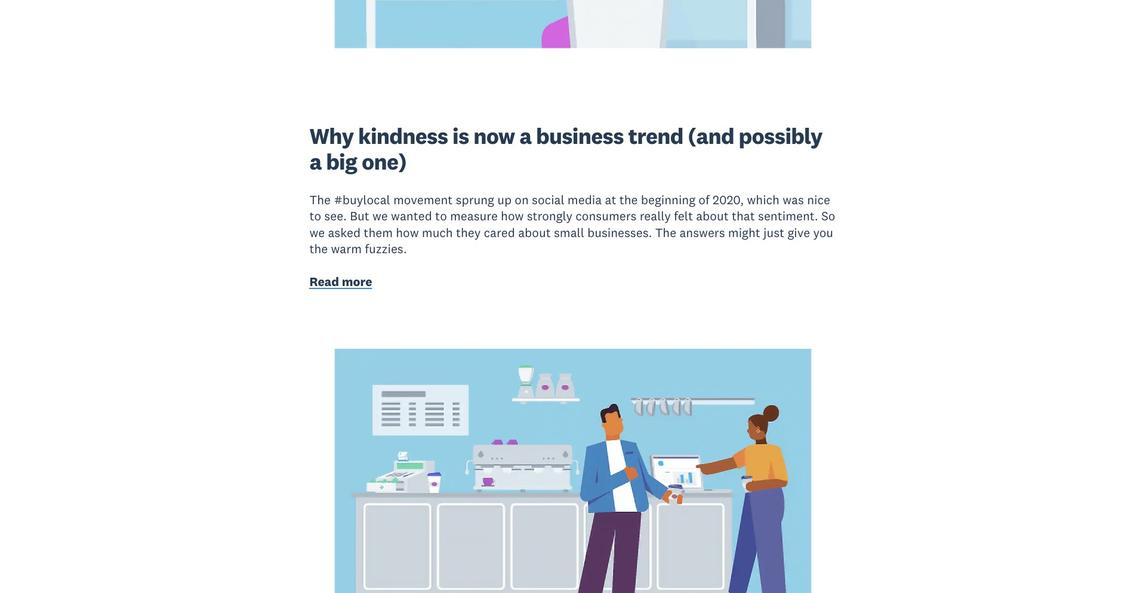 Task type: describe. For each thing, give the bounding box(es) containing it.
nice
[[808, 192, 831, 208]]

you
[[814, 224, 834, 241]]

but
[[350, 208, 370, 224]]

consumers
[[576, 208, 637, 224]]

movement
[[394, 192, 453, 208]]

answers
[[680, 224, 726, 241]]

social
[[532, 192, 565, 208]]

is
[[453, 122, 469, 150]]

that
[[732, 208, 756, 224]]

kindness
[[358, 122, 448, 150]]

beginning
[[641, 192, 696, 208]]

1 horizontal spatial a
[[520, 122, 532, 150]]

big
[[326, 148, 357, 176]]

now
[[474, 122, 515, 150]]

0 horizontal spatial the
[[310, 192, 331, 208]]

business
[[536, 122, 624, 150]]

felt
[[674, 208, 693, 224]]

2 to from the left
[[436, 208, 447, 224]]

wanted
[[391, 208, 432, 224]]

at
[[605, 192, 617, 208]]

0 horizontal spatial how
[[396, 224, 419, 241]]

a cafe owner reviews income and outgoings for the month in xero. image
[[218, 349, 929, 593]]

which
[[748, 192, 780, 208]]

just
[[764, 224, 785, 241]]

they
[[456, 224, 481, 241]]

0 horizontal spatial a
[[310, 148, 322, 176]]

more
[[342, 274, 372, 290]]

media
[[568, 192, 602, 208]]

cared
[[484, 224, 515, 241]]

on
[[515, 192, 529, 208]]

1 to from the left
[[310, 208, 321, 224]]

measure
[[450, 208, 498, 224]]

0 horizontal spatial the
[[310, 241, 328, 257]]

businesses.
[[588, 224, 653, 241]]

give
[[788, 224, 811, 241]]

(and
[[688, 122, 735, 150]]

1 horizontal spatial about
[[697, 208, 729, 224]]



Task type: locate. For each thing, give the bounding box(es) containing it.
the right at
[[620, 192, 638, 208]]

a small business owner updates their on a pc in their office. image
[[218, 0, 929, 49]]

why
[[310, 122, 354, 150]]

sprung
[[456, 192, 495, 208]]

how down wanted
[[396, 224, 419, 241]]

read more link
[[310, 274, 372, 293]]

the
[[620, 192, 638, 208], [310, 241, 328, 257]]

sentiment.
[[759, 208, 819, 224]]

read more
[[310, 274, 372, 290]]

fuzzies.
[[365, 241, 407, 257]]

how
[[501, 208, 524, 224], [396, 224, 419, 241]]

1 horizontal spatial the
[[656, 224, 677, 241]]

one)
[[362, 148, 407, 176]]

the #buylocal movement sprung up on social media at the beginning of 2020, which was nice to see. but we wanted to measure how strongly consumers really felt about that sentiment. so we asked them how much they cared about small businesses. the answers might just give you the warm fuzzies.
[[310, 192, 836, 257]]

1 horizontal spatial to
[[436, 208, 447, 224]]

0 vertical spatial the
[[620, 192, 638, 208]]

up
[[498, 192, 512, 208]]

strongly
[[527, 208, 573, 224]]

much
[[422, 224, 453, 241]]

see.
[[325, 208, 347, 224]]

0 horizontal spatial to
[[310, 208, 321, 224]]

the down really
[[656, 224, 677, 241]]

0 vertical spatial the
[[310, 192, 331, 208]]

a
[[520, 122, 532, 150], [310, 148, 322, 176]]

to up much
[[436, 208, 447, 224]]

1 horizontal spatial we
[[373, 208, 388, 224]]

to
[[310, 208, 321, 224], [436, 208, 447, 224]]

to left see.
[[310, 208, 321, 224]]

might
[[729, 224, 761, 241]]

1 horizontal spatial the
[[620, 192, 638, 208]]

how down up
[[501, 208, 524, 224]]

trend
[[629, 122, 684, 150]]

a right now
[[520, 122, 532, 150]]

of
[[699, 192, 710, 208]]

0 horizontal spatial we
[[310, 224, 325, 241]]

the
[[310, 192, 331, 208], [656, 224, 677, 241]]

asked
[[328, 224, 361, 241]]

about down strongly at the left
[[519, 224, 551, 241]]

about down the of
[[697, 208, 729, 224]]

read
[[310, 274, 339, 290]]

1 vertical spatial the
[[310, 241, 328, 257]]

we up them
[[373, 208, 388, 224]]

we down see.
[[310, 224, 325, 241]]

small
[[554, 224, 585, 241]]

a left big at the left of page
[[310, 148, 322, 176]]

so
[[822, 208, 836, 224]]

1 vertical spatial the
[[656, 224, 677, 241]]

the up see.
[[310, 192, 331, 208]]

why kindness is now a business trend (and possibly a big one)
[[310, 122, 823, 176]]

possibly
[[739, 122, 823, 150]]

really
[[640, 208, 671, 224]]

1 horizontal spatial how
[[501, 208, 524, 224]]

was
[[783, 192, 805, 208]]

them
[[364, 224, 393, 241]]

warm
[[331, 241, 362, 257]]

the left warm
[[310, 241, 328, 257]]

about
[[697, 208, 729, 224], [519, 224, 551, 241]]

2020,
[[713, 192, 744, 208]]

#buylocal
[[334, 192, 391, 208]]

0 horizontal spatial about
[[519, 224, 551, 241]]

we
[[373, 208, 388, 224], [310, 224, 325, 241]]



Task type: vqa. For each thing, say whether or not it's contained in the screenshot.
39's the Learn more LINK
no



